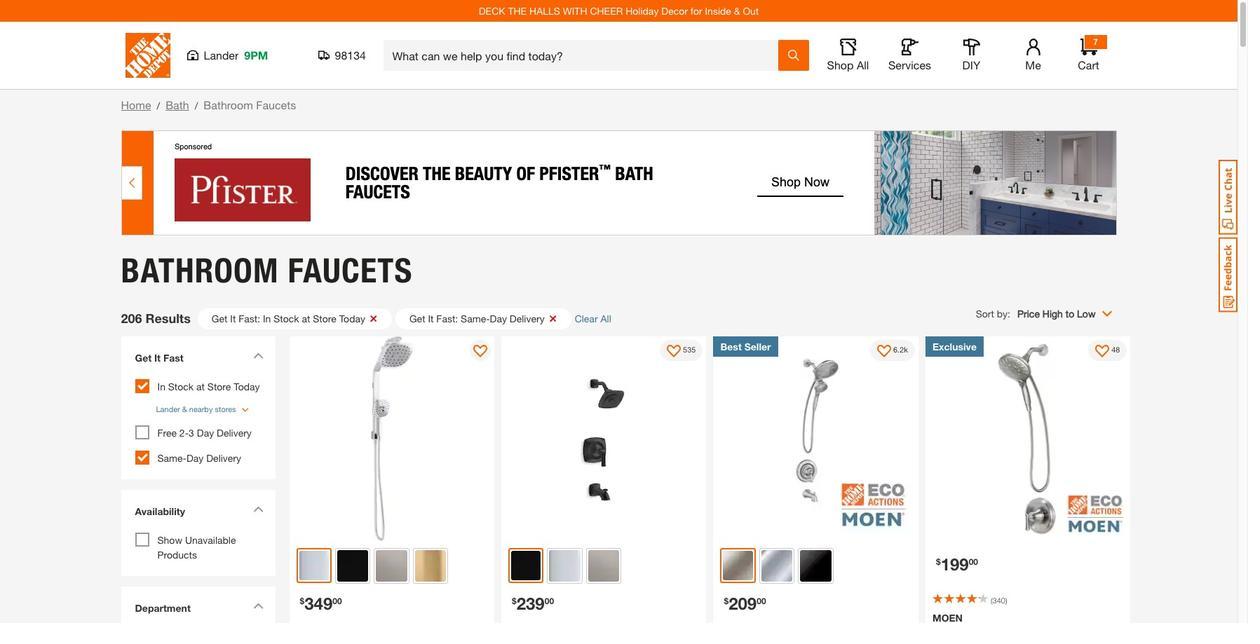 Task type: locate. For each thing, give the bounding box(es) containing it.
display image left the '6.2k'
[[877, 345, 891, 359]]

1 vertical spatial lander
[[156, 404, 180, 413]]

get it fast
[[135, 352, 184, 364]]

$ inside $ 199 00
[[936, 557, 941, 567]]

1 horizontal spatial vibrant brushed nickel image
[[588, 551, 620, 582]]

$ 349 00
[[300, 594, 342, 613]]

239
[[517, 594, 545, 613]]

0 horizontal spatial display image
[[473, 345, 487, 359]]

0 vertical spatial at
[[302, 312, 310, 324]]

shop all
[[827, 58, 869, 72]]

&
[[734, 5, 740, 16], [182, 404, 187, 413]]

deck the halls with cheer holiday decor for inside & out link
[[479, 5, 759, 16]]

it inside "link"
[[154, 352, 161, 364]]

get
[[212, 312, 228, 324], [410, 312, 425, 324], [135, 352, 152, 364]]

lander up the free on the bottom left
[[156, 404, 180, 413]]

/
[[157, 100, 160, 112], [195, 100, 198, 112]]

delivery inside button
[[510, 312, 545, 324]]

0 horizontal spatial vibrant brushed nickel image
[[376, 551, 407, 582]]

0 horizontal spatial it
[[154, 352, 161, 364]]

get inside get it fast: in stock at store today button
[[212, 312, 228, 324]]

unavailable
[[185, 534, 236, 546]]

0 vertical spatial all
[[857, 58, 869, 72]]

0 horizontal spatial /
[[157, 100, 160, 112]]

display image
[[667, 345, 681, 359], [877, 345, 891, 359]]

bathroom
[[204, 98, 253, 112], [121, 250, 279, 291]]

vibrant brushed nickel image right polished chrome icon
[[588, 551, 620, 582]]

bathroom faucets
[[121, 250, 413, 291]]

0 vertical spatial caret icon image
[[253, 352, 263, 359]]

caret icon image inside get it fast "link"
[[253, 352, 263, 359]]

1 horizontal spatial today
[[339, 312, 365, 324]]

0 horizontal spatial all
[[601, 313, 611, 325]]

get it fast: in stock at store today button
[[198, 308, 392, 329]]

$ inside $ 239 00
[[512, 596, 517, 606]]

best seller
[[721, 340, 771, 352]]

fast: for in
[[239, 312, 260, 324]]

same-
[[461, 312, 490, 324], [157, 452, 187, 464]]

delivery down stores
[[217, 427, 252, 439]]

$ inside $ 349 00
[[300, 596, 304, 606]]

display image left 48
[[1096, 345, 1110, 359]]

0 horizontal spatial in
[[157, 380, 165, 392]]

206 results
[[121, 311, 191, 326]]

1 horizontal spatial store
[[313, 312, 336, 324]]

0 horizontal spatial get
[[135, 352, 152, 364]]

in stock at store today
[[157, 380, 260, 392]]

sort by: price high to low
[[976, 308, 1096, 319]]

/ left bath
[[157, 100, 160, 112]]

0 vertical spatial day
[[490, 312, 507, 324]]

display image inside 535 dropdown button
[[667, 345, 681, 359]]

00 for 209
[[757, 596, 766, 606]]

)
[[1006, 596, 1007, 605]]

spot resist brushed nickel image
[[723, 551, 753, 581]]

1 horizontal spatial display image
[[877, 345, 891, 359]]

caret icon image inside availability link
[[253, 506, 263, 513]]

all right clear
[[601, 313, 611, 325]]

stores
[[215, 404, 236, 413]]

vibrant brushed nickel image for 349
[[376, 551, 407, 582]]

2 display image from the left
[[1096, 345, 1110, 359]]

0 vertical spatial in
[[263, 312, 271, 324]]

low
[[1077, 308, 1096, 319]]

bathroom up results
[[121, 250, 279, 291]]

get inside get it fast "link"
[[135, 352, 152, 364]]

$
[[936, 557, 941, 567], [300, 596, 304, 606], [512, 596, 517, 606], [724, 596, 729, 606]]

lander
[[204, 48, 239, 62], [156, 404, 180, 413]]

0 horizontal spatial display image
[[667, 345, 681, 359]]

it
[[230, 312, 236, 324], [428, 312, 434, 324], [154, 352, 161, 364]]

deck
[[479, 5, 505, 16]]

clear
[[575, 313, 598, 325]]

in stock at store today link
[[157, 380, 260, 392]]

cart
[[1078, 58, 1099, 72]]

at up nearby
[[196, 380, 205, 392]]

stock up lander & nearby stores
[[168, 380, 194, 392]]

1 horizontal spatial fast:
[[436, 312, 458, 324]]

0 vertical spatial same-
[[461, 312, 490, 324]]

vibrant brushed nickel image
[[376, 551, 407, 582], [588, 551, 620, 582]]

0 horizontal spatial at
[[196, 380, 205, 392]]

1 horizontal spatial all
[[857, 58, 869, 72]]

delivery left clear
[[510, 312, 545, 324]]

0 horizontal spatial stock
[[168, 380, 194, 392]]

get for get it fast: in stock at store today
[[212, 312, 228, 324]]

$ 209 00
[[724, 594, 766, 613]]

nearby
[[189, 404, 213, 413]]

1 horizontal spatial lander
[[204, 48, 239, 62]]

get for get it fast: same-day delivery
[[410, 312, 425, 324]]

1 vertical spatial in
[[157, 380, 165, 392]]

fast
[[163, 352, 184, 364]]

$ for 349
[[300, 596, 304, 606]]

matte black image right chrome image
[[800, 551, 832, 582]]

1 vertical spatial caret icon image
[[253, 506, 263, 513]]

1 display image from the left
[[667, 345, 681, 359]]

2 horizontal spatial it
[[428, 312, 434, 324]]

display image
[[473, 345, 487, 359], [1096, 345, 1110, 359]]

1 horizontal spatial get
[[212, 312, 228, 324]]

00 inside $ 209 00
[[757, 596, 766, 606]]

caret icon image
[[253, 352, 263, 359], [253, 506, 263, 513], [253, 603, 263, 609]]

0 vertical spatial &
[[734, 5, 740, 16]]

1 vertical spatial today
[[234, 380, 260, 392]]

0 vertical spatial bathroom
[[204, 98, 253, 112]]

00 inside $ 239 00
[[545, 596, 554, 606]]

0 horizontal spatial same-
[[157, 452, 187, 464]]

same-day delivery
[[157, 452, 241, 464]]

stock
[[274, 312, 299, 324], [168, 380, 194, 392]]

1 vertical spatial all
[[601, 313, 611, 325]]

get inside get it fast: same-day delivery button
[[410, 312, 425, 324]]

me button
[[1011, 39, 1056, 72]]

0 horizontal spatial lander
[[156, 404, 180, 413]]

2-
[[179, 427, 189, 439]]

1 vertical spatial at
[[196, 380, 205, 392]]

at down bathroom faucets on the left
[[302, 312, 310, 324]]

it for get it fast
[[154, 352, 161, 364]]

get it fast: same-day delivery
[[410, 312, 545, 324]]

services
[[889, 58, 931, 72]]

3 caret icon image from the top
[[253, 603, 263, 609]]

0 vertical spatial delivery
[[510, 312, 545, 324]]

& left nearby
[[182, 404, 187, 413]]

0 vertical spatial store
[[313, 312, 336, 324]]

$ 239 00
[[512, 594, 554, 613]]

535
[[683, 345, 696, 354]]

get it fast: same-day delivery button
[[396, 308, 571, 329]]

shop all button
[[826, 39, 871, 72]]

vibrant brushed nickel image for 239
[[588, 551, 620, 582]]

bathroom down lander 9pm
[[204, 98, 253, 112]]

faucets
[[256, 98, 296, 112], [288, 250, 413, 291]]

all for shop all
[[857, 58, 869, 72]]

results
[[146, 311, 191, 326]]

display image inside the 6.2k dropdown button
[[877, 345, 891, 359]]

fast:
[[239, 312, 260, 324], [436, 312, 458, 324]]

store inside button
[[313, 312, 336, 324]]

0 vertical spatial lander
[[204, 48, 239, 62]]

get for get it fast
[[135, 352, 152, 364]]

1 horizontal spatial /
[[195, 100, 198, 112]]

cart 7
[[1078, 36, 1099, 72]]

delivery down free 2-3 day delivery
[[206, 452, 241, 464]]

all right shop
[[857, 58, 869, 72]]

$ 199 00
[[936, 555, 978, 574]]

polished chrome image
[[549, 551, 581, 582]]

( 340 )
[[991, 596, 1007, 605]]

1 horizontal spatial at
[[302, 312, 310, 324]]

0 vertical spatial stock
[[274, 312, 299, 324]]

matte black image up 239
[[511, 551, 541, 581]]

2 fast: from the left
[[436, 312, 458, 324]]

in down get it fast
[[157, 380, 165, 392]]

/ right bath link
[[195, 100, 198, 112]]

fast: for same-
[[436, 312, 458, 324]]

1 horizontal spatial stock
[[274, 312, 299, 324]]

it for get it fast: in stock at store today
[[230, 312, 236, 324]]

at
[[302, 312, 310, 324], [196, 380, 205, 392]]

& left out
[[734, 5, 740, 16]]

out
[[743, 5, 759, 16]]

home
[[121, 98, 151, 112]]

get it fast link
[[128, 343, 268, 376]]

2 caret icon image from the top
[[253, 506, 263, 513]]

brecklyn single handle 6-spray tub shower faucet w/ magnetix rainshower in spot resist brushed nickel (valve included) image
[[714, 336, 919, 541]]

00
[[969, 557, 978, 567], [333, 596, 342, 606], [545, 596, 554, 606], [757, 596, 766, 606]]

with
[[563, 5, 587, 16]]

windet showering rail combo in polished chrome image
[[289, 336, 494, 541]]

$ inside $ 209 00
[[724, 596, 729, 606]]

2 display image from the left
[[877, 345, 891, 359]]

1 horizontal spatial in
[[263, 312, 271, 324]]

free 2-3 day delivery link
[[157, 427, 252, 439]]

1 vertical spatial bathroom
[[121, 250, 279, 291]]

1 horizontal spatial it
[[230, 312, 236, 324]]

0 horizontal spatial fast:
[[239, 312, 260, 324]]

stock inside button
[[274, 312, 299, 324]]

matte black image
[[800, 551, 832, 582], [511, 551, 541, 581]]

vibrant brushed nickel image left vibrant brushed moderne brass image
[[376, 551, 407, 582]]

1 vertical spatial store
[[207, 380, 231, 392]]

00 for 199
[[969, 557, 978, 567]]

delivery
[[510, 312, 545, 324], [217, 427, 252, 439], [206, 452, 241, 464]]

display image left 535
[[667, 345, 681, 359]]

0 horizontal spatial &
[[182, 404, 187, 413]]

stock down bathroom faucets on the left
[[274, 312, 299, 324]]

2 vertical spatial caret icon image
[[253, 603, 263, 609]]

00 inside $ 349 00
[[333, 596, 342, 606]]

00 inside $ 199 00
[[969, 557, 978, 567]]

caret icon image inside the department link
[[253, 603, 263, 609]]

diy
[[963, 58, 981, 72]]

9pm
[[244, 48, 268, 62]]

1 fast: from the left
[[239, 312, 260, 324]]

availability
[[135, 506, 185, 518]]

shop
[[827, 58, 854, 72]]

2 horizontal spatial get
[[410, 312, 425, 324]]

1 vibrant brushed nickel image from the left
[[376, 551, 407, 582]]

in down bathroom faucets on the left
[[263, 312, 271, 324]]

0 vertical spatial today
[[339, 312, 365, 324]]

2 vertical spatial delivery
[[206, 452, 241, 464]]

chrome image
[[762, 551, 793, 582]]

1 horizontal spatial same-
[[461, 312, 490, 324]]

1 caret icon image from the top
[[253, 352, 263, 359]]

cheer
[[590, 5, 623, 16]]

bath link
[[166, 98, 189, 112]]

me
[[1025, 58, 1041, 72]]

3
[[189, 427, 194, 439]]

2 vibrant brushed nickel image from the left
[[588, 551, 620, 582]]

0 horizontal spatial today
[[234, 380, 260, 392]]

it for get it fast: same-day delivery
[[428, 312, 434, 324]]

(
[[991, 596, 993, 605]]

home link
[[121, 98, 151, 112]]

1 vertical spatial faucets
[[288, 250, 413, 291]]

1 horizontal spatial display image
[[1096, 345, 1110, 359]]

display image down get it fast: same-day delivery button
[[473, 345, 487, 359]]

in
[[263, 312, 271, 324], [157, 380, 165, 392]]

1 horizontal spatial matte black image
[[800, 551, 832, 582]]

at inside button
[[302, 312, 310, 324]]

show unavailable products
[[157, 534, 236, 561]]

lander left 9pm at the top left of page
[[204, 48, 239, 62]]

7
[[1093, 36, 1098, 47]]



Task type: vqa. For each thing, say whether or not it's contained in the screenshot.
middle hydrangeas
no



Task type: describe. For each thing, give the bounding box(es) containing it.
1 display image from the left
[[473, 345, 487, 359]]

$ for 199
[[936, 557, 941, 567]]

same-day delivery link
[[157, 452, 241, 464]]

48
[[1112, 345, 1120, 354]]

department link
[[128, 594, 268, 623]]

98134 button
[[318, 48, 366, 62]]

1 vertical spatial stock
[[168, 380, 194, 392]]

00 for 239
[[545, 596, 554, 606]]

1 vertical spatial &
[[182, 404, 187, 413]]

$ for 209
[[724, 596, 729, 606]]

free
[[157, 427, 177, 439]]

clear all button
[[575, 311, 622, 326]]

polished chrome image
[[299, 551, 329, 581]]

1 horizontal spatial &
[[734, 5, 740, 16]]

for
[[691, 5, 702, 16]]

decor
[[661, 5, 688, 16]]

high
[[1043, 308, 1063, 319]]

What can we help you find today? search field
[[392, 41, 777, 70]]

98134
[[335, 48, 366, 62]]

1 vertical spatial day
[[197, 427, 214, 439]]

services button
[[887, 39, 932, 72]]

6.2k
[[893, 345, 908, 354]]

exclusive
[[933, 340, 977, 352]]

1 vertical spatial delivery
[[217, 427, 252, 439]]

availability link
[[128, 497, 268, 529]]

feedback link image
[[1219, 237, 1238, 313]]

all for clear all
[[601, 313, 611, 325]]

bath
[[166, 98, 189, 112]]

seller
[[745, 340, 771, 352]]

day inside button
[[490, 312, 507, 324]]

rubicon 1-handle 3-spray tub and shower faucet in matte black (valve included) image
[[501, 336, 707, 541]]

lander for lander 9pm
[[204, 48, 239, 62]]

same- inside button
[[461, 312, 490, 324]]

home / bath / bathroom faucets
[[121, 98, 296, 112]]

2 / from the left
[[195, 100, 198, 112]]

live chat image
[[1219, 160, 1238, 235]]

attract with magnetix 6-spray single handle shower faucet 1.75 gpm  in spot resist brushed nickel (valve included) image
[[926, 336, 1131, 541]]

206
[[121, 311, 142, 326]]

holiday
[[626, 5, 659, 16]]

the home depot logo image
[[125, 33, 170, 78]]

get it fast: in stock at store today
[[212, 312, 365, 324]]

caret icon image for availability
[[253, 506, 263, 513]]

535 button
[[660, 340, 703, 361]]

1 vertical spatial same-
[[157, 452, 187, 464]]

display image inside 48 dropdown button
[[1096, 345, 1110, 359]]

today inside button
[[339, 312, 365, 324]]

display image for 6.2k
[[877, 345, 891, 359]]

0 horizontal spatial store
[[207, 380, 231, 392]]

199
[[941, 555, 969, 574]]

lander & nearby stores
[[156, 404, 236, 413]]

caret icon image for department
[[253, 603, 263, 609]]

department
[[135, 602, 191, 614]]

340
[[993, 596, 1006, 605]]

best
[[721, 340, 742, 352]]

vibrant brushed moderne brass image
[[415, 551, 446, 582]]

in inside button
[[263, 312, 271, 324]]

halls
[[529, 5, 560, 16]]

349
[[304, 594, 333, 613]]

1 / from the left
[[157, 100, 160, 112]]

lander 9pm
[[204, 48, 268, 62]]

deck the halls with cheer holiday decor for inside & out
[[479, 5, 759, 16]]

2 vertical spatial day
[[187, 452, 204, 464]]

lander for lander & nearby stores
[[156, 404, 180, 413]]

display image for 535
[[667, 345, 681, 359]]

$ for 239
[[512, 596, 517, 606]]

diy button
[[949, 39, 994, 72]]

show unavailable products link
[[157, 534, 236, 561]]

matte black image
[[337, 551, 369, 582]]

00 for 349
[[333, 596, 342, 606]]

the
[[508, 5, 527, 16]]

209
[[729, 594, 757, 613]]

48 button
[[1089, 340, 1127, 361]]

by:
[[997, 308, 1011, 319]]

0 horizontal spatial matte black image
[[511, 551, 541, 581]]

sort
[[976, 308, 994, 319]]

show
[[157, 534, 182, 546]]

0 vertical spatial faucets
[[256, 98, 296, 112]]

to
[[1066, 308, 1074, 319]]

products
[[157, 549, 197, 561]]

inside
[[705, 5, 731, 16]]

clear all
[[575, 313, 611, 325]]

6.2k button
[[870, 340, 915, 361]]

price
[[1018, 308, 1040, 319]]

caret icon image for get it fast
[[253, 352, 263, 359]]

free 2-3 day delivery
[[157, 427, 252, 439]]



